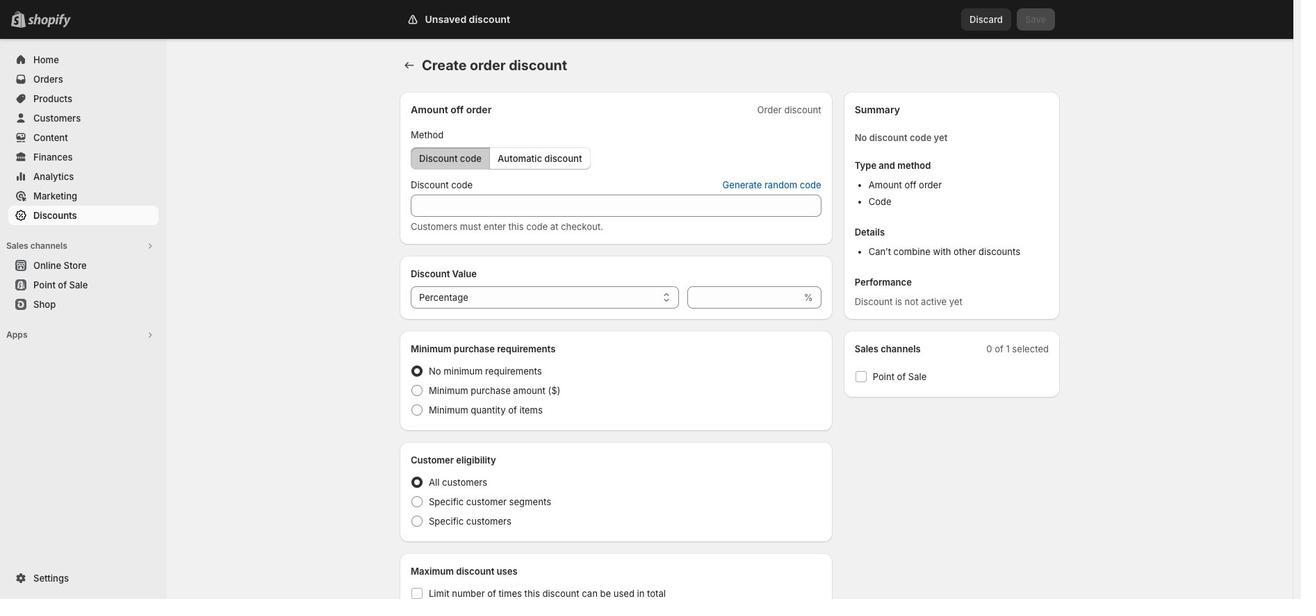 Task type: vqa. For each thing, say whether or not it's contained in the screenshot.
bottom date
no



Task type: locate. For each thing, give the bounding box(es) containing it.
None text field
[[688, 287, 802, 309]]

None text field
[[411, 195, 822, 217]]



Task type: describe. For each thing, give the bounding box(es) containing it.
shopify image
[[28, 14, 71, 28]]



